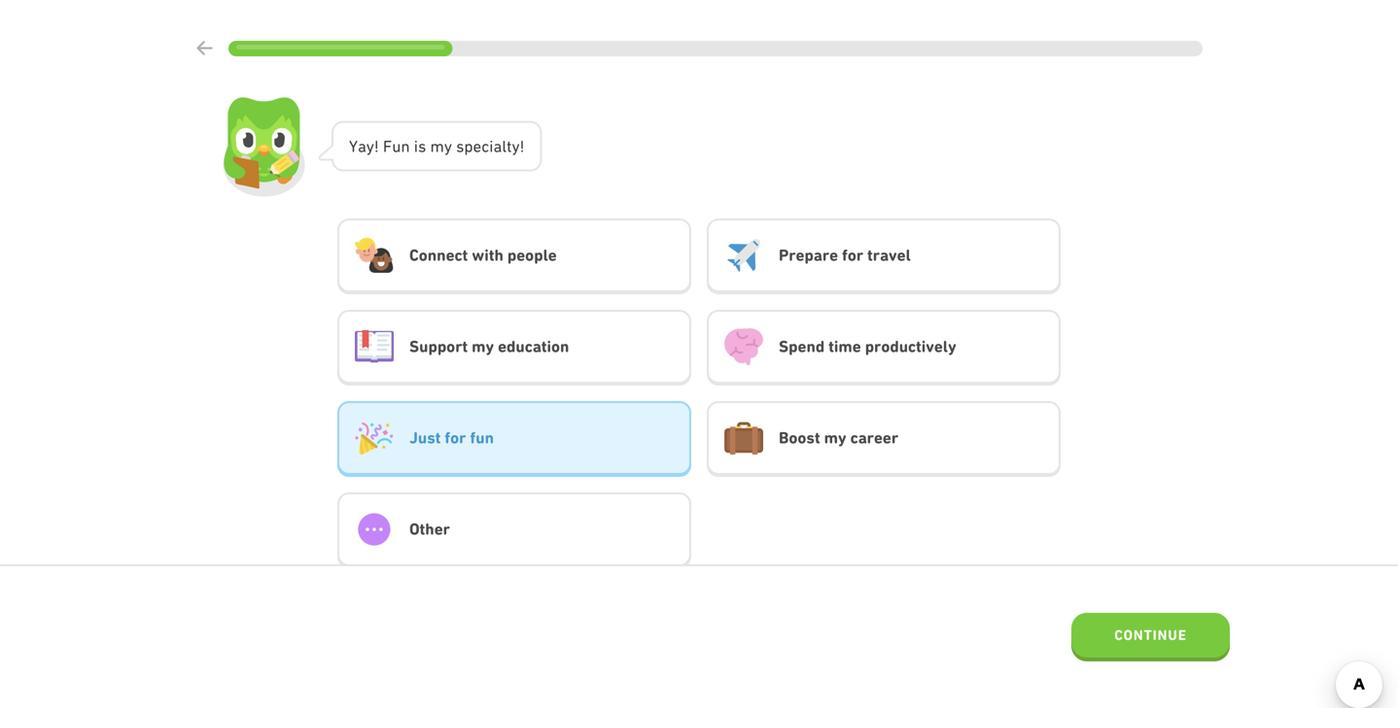 Task type: describe. For each thing, give the bounding box(es) containing it.
m
[[430, 137, 444, 156]]

continue button
[[1072, 614, 1230, 662]]

n
[[401, 137, 410, 156]]

career
[[850, 429, 899, 448]]

Boost my career radio
[[707, 402, 1061, 477]]

my for support
[[472, 337, 494, 356]]

Connect with people radio
[[337, 219, 691, 295]]

for for travel
[[842, 246, 864, 265]]

time
[[829, 337, 861, 356]]

2 y from the left
[[444, 137, 452, 156]]

Prepare for travel radio
[[707, 219, 1061, 295]]

2 i from the left
[[489, 137, 493, 156]]

Other radio
[[337, 493, 691, 569]]

Just for fun radio
[[337, 402, 691, 477]]

spend
[[779, 337, 825, 356]]

fun
[[470, 429, 494, 448]]

i s
[[414, 137, 426, 156]]

education
[[498, 337, 569, 356]]

other
[[409, 520, 450, 539]]

people
[[507, 246, 557, 265]]

connect with people
[[409, 246, 557, 265]]

f u n
[[383, 137, 410, 156]]

prepare for travel
[[779, 246, 911, 265]]



Task type: vqa. For each thing, say whether or not it's contained in the screenshot.
L
yes



Task type: locate. For each thing, give the bounding box(es) containing it.
y left p
[[444, 137, 452, 156]]

y right y
[[366, 137, 374, 156]]

1 horizontal spatial !
[[520, 137, 525, 156]]

a left t
[[493, 137, 502, 156]]

i right n
[[414, 137, 418, 156]]

l
[[502, 137, 507, 156]]

s left m
[[418, 137, 426, 156]]

travel
[[867, 246, 911, 265]]

1 horizontal spatial my
[[824, 429, 847, 448]]

0 horizontal spatial y
[[366, 137, 374, 156]]

y
[[349, 137, 358, 156]]

my right boost
[[824, 429, 847, 448]]

2 s from the left
[[456, 137, 464, 156]]

0 vertical spatial my
[[472, 337, 494, 356]]

e
[[473, 137, 482, 156]]

0 horizontal spatial my
[[472, 337, 494, 356]]

1 vertical spatial for
[[445, 429, 466, 448]]

!
[[374, 137, 379, 156], [520, 137, 525, 156]]

my
[[472, 337, 494, 356], [824, 429, 847, 448]]

y
[[366, 137, 374, 156], [444, 137, 452, 156], [512, 137, 520, 156]]

1 horizontal spatial a
[[493, 137, 502, 156]]

my inside option
[[472, 337, 494, 356]]

Spend time productively radio
[[707, 310, 1061, 386]]

progress bar
[[229, 41, 1203, 56]]

support my education
[[409, 337, 569, 356]]

1 ! from the left
[[374, 137, 379, 156]]

for for fun
[[445, 429, 466, 448]]

just for fun
[[409, 429, 494, 448]]

1 horizontal spatial s
[[456, 137, 464, 156]]

0 vertical spatial for
[[842, 246, 864, 265]]

1 horizontal spatial for
[[842, 246, 864, 265]]

1 horizontal spatial y
[[444, 137, 452, 156]]

s p e c i a l t y !
[[456, 137, 525, 156]]

support
[[409, 337, 468, 356]]

1 y from the left
[[366, 137, 374, 156]]

boost my career
[[779, 429, 899, 448]]

y right the l at the left top
[[512, 137, 520, 156]]

s left the e
[[456, 137, 464, 156]]

0 horizontal spatial for
[[445, 429, 466, 448]]

y a y !
[[349, 137, 379, 156]]

0 horizontal spatial i
[[414, 137, 418, 156]]

boost
[[779, 429, 820, 448]]

i
[[414, 137, 418, 156], [489, 137, 493, 156]]

! right t
[[520, 137, 525, 156]]

1 s from the left
[[418, 137, 426, 156]]

with
[[472, 246, 504, 265]]

for
[[842, 246, 864, 265], [445, 429, 466, 448]]

continue
[[1115, 627, 1187, 644]]

for inside radio
[[445, 429, 466, 448]]

p
[[464, 137, 473, 156]]

a left f on the top
[[358, 137, 366, 156]]

t
[[507, 137, 512, 156]]

connect
[[409, 246, 468, 265]]

my right the support at the left of the page
[[472, 337, 494, 356]]

1 i from the left
[[414, 137, 418, 156]]

u
[[392, 137, 401, 156]]

for inside option
[[842, 246, 864, 265]]

m y
[[430, 137, 452, 156]]

f
[[383, 137, 392, 156]]

0 horizontal spatial s
[[418, 137, 426, 156]]

1 horizontal spatial i
[[489, 137, 493, 156]]

productively
[[865, 337, 956, 356]]

1 a from the left
[[358, 137, 366, 156]]

just
[[409, 429, 441, 448]]

2 ! from the left
[[520, 137, 525, 156]]

2 a from the left
[[493, 137, 502, 156]]

prepare
[[779, 246, 838, 265]]

s
[[418, 137, 426, 156], [456, 137, 464, 156]]

spend time productively
[[779, 337, 956, 356]]

0 horizontal spatial !
[[374, 137, 379, 156]]

1 vertical spatial my
[[824, 429, 847, 448]]

i left the l at the left top
[[489, 137, 493, 156]]

3 y from the left
[[512, 137, 520, 156]]

! left f on the top
[[374, 137, 379, 156]]

a
[[358, 137, 366, 156], [493, 137, 502, 156]]

for left fun
[[445, 429, 466, 448]]

2 horizontal spatial y
[[512, 137, 520, 156]]

c
[[482, 137, 489, 156]]

my for boost
[[824, 429, 847, 448]]

Support my education radio
[[337, 310, 691, 386]]

for left travel
[[842, 246, 864, 265]]

my inside option
[[824, 429, 847, 448]]

0 horizontal spatial a
[[358, 137, 366, 156]]



